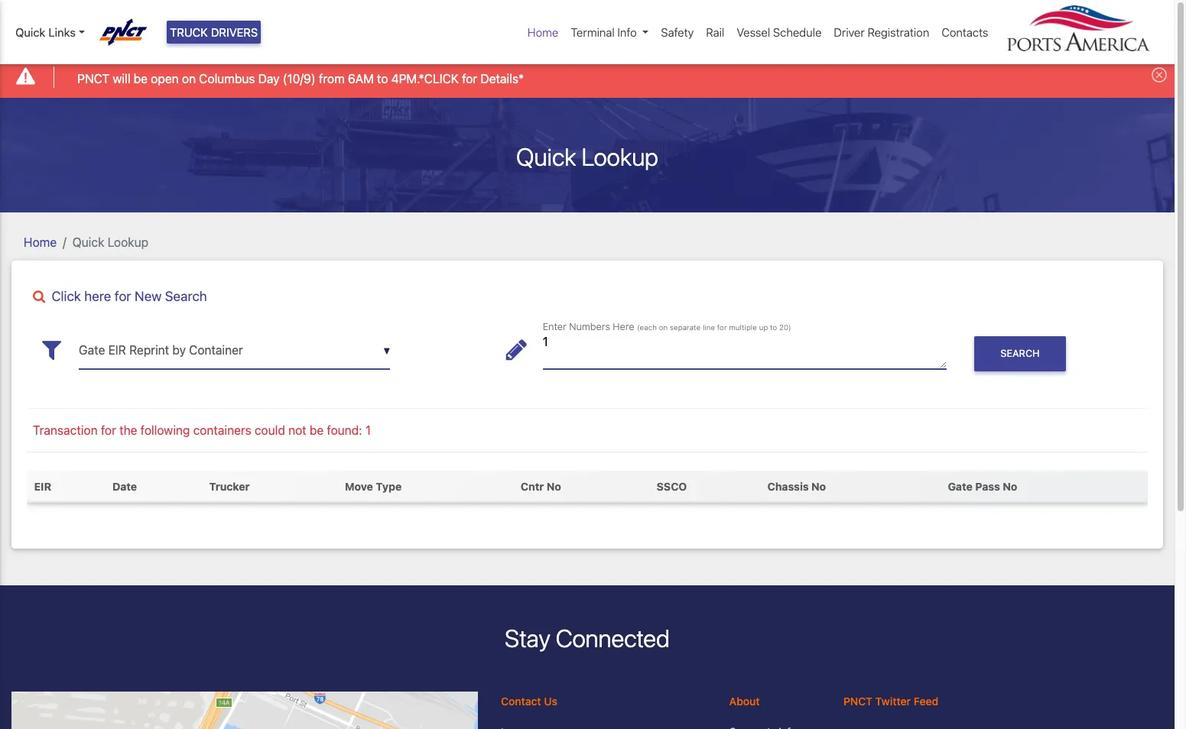 Task type: vqa. For each thing, say whether or not it's contained in the screenshot.
rightmost HOME
yes



Task type: locate. For each thing, give the bounding box(es) containing it.
for
[[462, 72, 477, 85], [115, 288, 131, 304], [717, 323, 727, 331], [101, 424, 116, 438]]

numbers
[[569, 320, 610, 332]]

info
[[618, 25, 637, 39]]

contacts
[[942, 25, 988, 39]]

be inside 'link'
[[134, 72, 148, 85]]

1 vertical spatial pnct
[[844, 695, 872, 708]]

1 vertical spatial home link
[[24, 235, 57, 249]]

1 vertical spatial to
[[770, 323, 777, 331]]

0 horizontal spatial search
[[165, 288, 207, 304]]

drivers
[[211, 25, 258, 39]]

home up search icon
[[24, 235, 57, 249]]

1 vertical spatial be
[[310, 424, 324, 438]]

for right here
[[115, 288, 131, 304]]

0 horizontal spatial lookup
[[108, 235, 148, 249]]

0 vertical spatial on
[[182, 72, 196, 85]]

move type
[[345, 480, 402, 493]]

multiple
[[729, 323, 757, 331]]

1 vertical spatial on
[[659, 323, 668, 331]]

None text field
[[79, 332, 390, 369]]

contacts link
[[936, 18, 995, 47]]

no for chassis no
[[811, 480, 826, 493]]

home
[[528, 25, 559, 39], [24, 235, 57, 249]]

no right chassis
[[811, 480, 826, 493]]

on right open on the top left
[[182, 72, 196, 85]]

line
[[703, 323, 715, 331]]

2 horizontal spatial no
[[1003, 480, 1017, 493]]

to inside 'link'
[[377, 72, 388, 85]]

0 horizontal spatial be
[[134, 72, 148, 85]]

0 horizontal spatial pnct
[[77, 72, 110, 85]]

found:
[[327, 424, 362, 438]]

0 vertical spatial be
[[134, 72, 148, 85]]

2 horizontal spatial quick
[[516, 142, 576, 171]]

1 horizontal spatial home link
[[522, 18, 565, 47]]

on inside enter numbers here (each on separate line for multiple up to 20)
[[659, 323, 668, 331]]

connected
[[556, 624, 670, 653]]

home left terminal
[[528, 25, 559, 39]]

lookup
[[582, 142, 658, 171], [108, 235, 148, 249]]

on
[[182, 72, 196, 85], [659, 323, 668, 331]]

click here for new search link
[[27, 288, 1148, 304]]

safety
[[661, 25, 694, 39]]

1 horizontal spatial lookup
[[582, 142, 658, 171]]

will
[[113, 72, 130, 85]]

0 horizontal spatial no
[[547, 480, 561, 493]]

here
[[84, 288, 111, 304]]

on inside pnct will be open on columbus day (10/9) from 6am to 4pm.*click for details* 'link'
[[182, 72, 196, 85]]

to for 4pm.*click
[[377, 72, 388, 85]]

0 horizontal spatial home link
[[24, 235, 57, 249]]

2 vertical spatial quick
[[72, 235, 104, 249]]

1 vertical spatial home
[[24, 235, 57, 249]]

gate
[[948, 480, 973, 493]]

2 no from the left
[[811, 480, 826, 493]]

be
[[134, 72, 148, 85], [310, 424, 324, 438]]

us
[[544, 695, 557, 708]]

to
[[377, 72, 388, 85], [770, 323, 777, 331]]

click
[[52, 288, 81, 304]]

no
[[547, 480, 561, 493], [811, 480, 826, 493], [1003, 480, 1017, 493]]

vessel schedule link
[[731, 18, 828, 47]]

home link left terminal
[[522, 18, 565, 47]]

1 horizontal spatial to
[[770, 323, 777, 331]]

home link up search icon
[[24, 235, 57, 249]]

the
[[119, 424, 137, 438]]

0 vertical spatial quick lookup
[[516, 142, 658, 171]]

transaction for the following containers could not be found: 1
[[33, 424, 371, 438]]

registration
[[868, 25, 929, 39]]

1 vertical spatial search
[[1001, 348, 1040, 360]]

to right 6am
[[377, 72, 388, 85]]

cntr no
[[521, 480, 561, 493]]

1 horizontal spatial search
[[1001, 348, 1040, 360]]

1 horizontal spatial on
[[659, 323, 668, 331]]

pnct left twitter
[[844, 695, 872, 708]]

chassis no
[[767, 480, 826, 493]]

cntr
[[521, 480, 544, 493]]

chassis
[[767, 480, 809, 493]]

pnct will be open on columbus day (10/9) from 6am to 4pm.*click for details*
[[77, 72, 524, 85]]

driver registration
[[834, 25, 929, 39]]

could
[[255, 424, 285, 438]]

0 vertical spatial home
[[528, 25, 559, 39]]

search
[[165, 288, 207, 304], [1001, 348, 1040, 360]]

day
[[258, 72, 280, 85]]

1 horizontal spatial pnct
[[844, 695, 872, 708]]

for right line in the right top of the page
[[717, 323, 727, 331]]

0 vertical spatial to
[[377, 72, 388, 85]]

trucker
[[209, 480, 250, 493]]

no right the pass
[[1003, 480, 1017, 493]]

be right will
[[134, 72, 148, 85]]

pnct inside pnct will be open on columbus day (10/9) from 6am to 4pm.*click for details* 'link'
[[77, 72, 110, 85]]

on right (each
[[659, 323, 668, 331]]

0 horizontal spatial quick lookup
[[72, 235, 148, 249]]

quick
[[15, 25, 45, 39], [516, 142, 576, 171], [72, 235, 104, 249]]

1 horizontal spatial no
[[811, 480, 826, 493]]

(10/9)
[[283, 72, 316, 85]]

containers
[[193, 424, 251, 438]]

1 no from the left
[[547, 480, 561, 493]]

enter
[[543, 320, 567, 332]]

transaction
[[33, 424, 98, 438]]

pnct left will
[[77, 72, 110, 85]]

0 vertical spatial home link
[[522, 18, 565, 47]]

following
[[140, 424, 190, 438]]

date
[[112, 480, 137, 493]]

no for cntr no
[[547, 480, 561, 493]]

vessel
[[737, 25, 770, 39]]

quick lookup
[[516, 142, 658, 171], [72, 235, 148, 249]]

to right up
[[770, 323, 777, 331]]

pnct will be open on columbus day (10/9) from 6am to 4pm.*click for details* alert
[[0, 56, 1175, 98]]

0 vertical spatial lookup
[[582, 142, 658, 171]]

terminal
[[571, 25, 615, 39]]

about
[[729, 695, 760, 708]]

pnct
[[77, 72, 110, 85], [844, 695, 872, 708]]

gate pass no
[[948, 480, 1017, 493]]

1 vertical spatial quick lookup
[[72, 235, 148, 249]]

1 horizontal spatial be
[[310, 424, 324, 438]]

safety link
[[655, 18, 700, 47]]

0 horizontal spatial to
[[377, 72, 388, 85]]

1 vertical spatial lookup
[[108, 235, 148, 249]]

home link
[[522, 18, 565, 47], [24, 235, 57, 249]]

1 horizontal spatial quick lookup
[[516, 142, 658, 171]]

for left the
[[101, 424, 116, 438]]

be right 'not'
[[310, 424, 324, 438]]

0 horizontal spatial on
[[182, 72, 196, 85]]

for left details*
[[462, 72, 477, 85]]

1 horizontal spatial home
[[528, 25, 559, 39]]

no right cntr
[[547, 480, 561, 493]]

search button
[[975, 336, 1066, 372]]

0 vertical spatial pnct
[[77, 72, 110, 85]]

click here for new search
[[52, 288, 207, 304]]

driver registration link
[[828, 18, 936, 47]]

0 vertical spatial quick
[[15, 25, 45, 39]]

to inside enter numbers here (each on separate line for multiple up to 20)
[[770, 323, 777, 331]]



Task type: describe. For each thing, give the bounding box(es) containing it.
truck drivers
[[170, 25, 258, 39]]

stay
[[505, 624, 550, 653]]

pnct twitter feed
[[844, 695, 939, 708]]

search inside button
[[1001, 348, 1040, 360]]

feed
[[914, 695, 939, 708]]

up
[[759, 323, 768, 331]]

from
[[319, 72, 345, 85]]

1 horizontal spatial quick
[[72, 235, 104, 249]]

here
[[613, 320, 634, 332]]

twitter
[[875, 695, 911, 708]]

quick links
[[15, 25, 76, 39]]

open
[[151, 72, 179, 85]]

1 vertical spatial quick
[[516, 142, 576, 171]]

1
[[365, 424, 371, 438]]

eir
[[34, 480, 51, 493]]

pass
[[975, 480, 1000, 493]]

1 text field
[[543, 332, 947, 369]]

6am
[[348, 72, 374, 85]]

on for columbus
[[182, 72, 196, 85]]

terminal info link
[[565, 18, 655, 47]]

for inside enter numbers here (each on separate line for multiple up to 20)
[[717, 323, 727, 331]]

on for separate
[[659, 323, 668, 331]]

4pm.*click
[[391, 72, 459, 85]]

pnct for pnct will be open on columbus day (10/9) from 6am to 4pm.*click for details*
[[77, 72, 110, 85]]

details*
[[481, 72, 524, 85]]

rail
[[706, 25, 724, 39]]

driver
[[834, 25, 865, 39]]

not
[[288, 424, 306, 438]]

0 vertical spatial search
[[165, 288, 207, 304]]

pnct will be open on columbus day (10/9) from 6am to 4pm.*click for details* link
[[77, 69, 524, 88]]

schedule
[[773, 25, 822, 39]]

▼
[[383, 345, 390, 357]]

ssco
[[657, 480, 687, 493]]

new
[[135, 288, 162, 304]]

3 no from the left
[[1003, 480, 1017, 493]]

rail link
[[700, 18, 731, 47]]

truck drivers link
[[167, 21, 261, 44]]

terminal info
[[571, 25, 637, 39]]

contact us
[[501, 695, 557, 708]]

search image
[[33, 290, 45, 304]]

(each
[[637, 323, 657, 331]]

20)
[[779, 323, 791, 331]]

for inside 'link'
[[462, 72, 477, 85]]

0 horizontal spatial quick
[[15, 25, 45, 39]]

pnct for pnct twitter feed
[[844, 695, 872, 708]]

columbus
[[199, 72, 255, 85]]

move
[[345, 480, 373, 493]]

enter numbers here (each on separate line for multiple up to 20)
[[543, 320, 791, 332]]

type
[[376, 480, 402, 493]]

to for 20)
[[770, 323, 777, 331]]

truck
[[170, 25, 208, 39]]

vessel schedule
[[737, 25, 822, 39]]

close image
[[1152, 68, 1167, 83]]

0 horizontal spatial home
[[24, 235, 57, 249]]

contact
[[501, 695, 541, 708]]

stay connected
[[505, 624, 670, 653]]

separate
[[670, 323, 701, 331]]

links
[[48, 25, 76, 39]]

quick links link
[[15, 24, 85, 41]]



